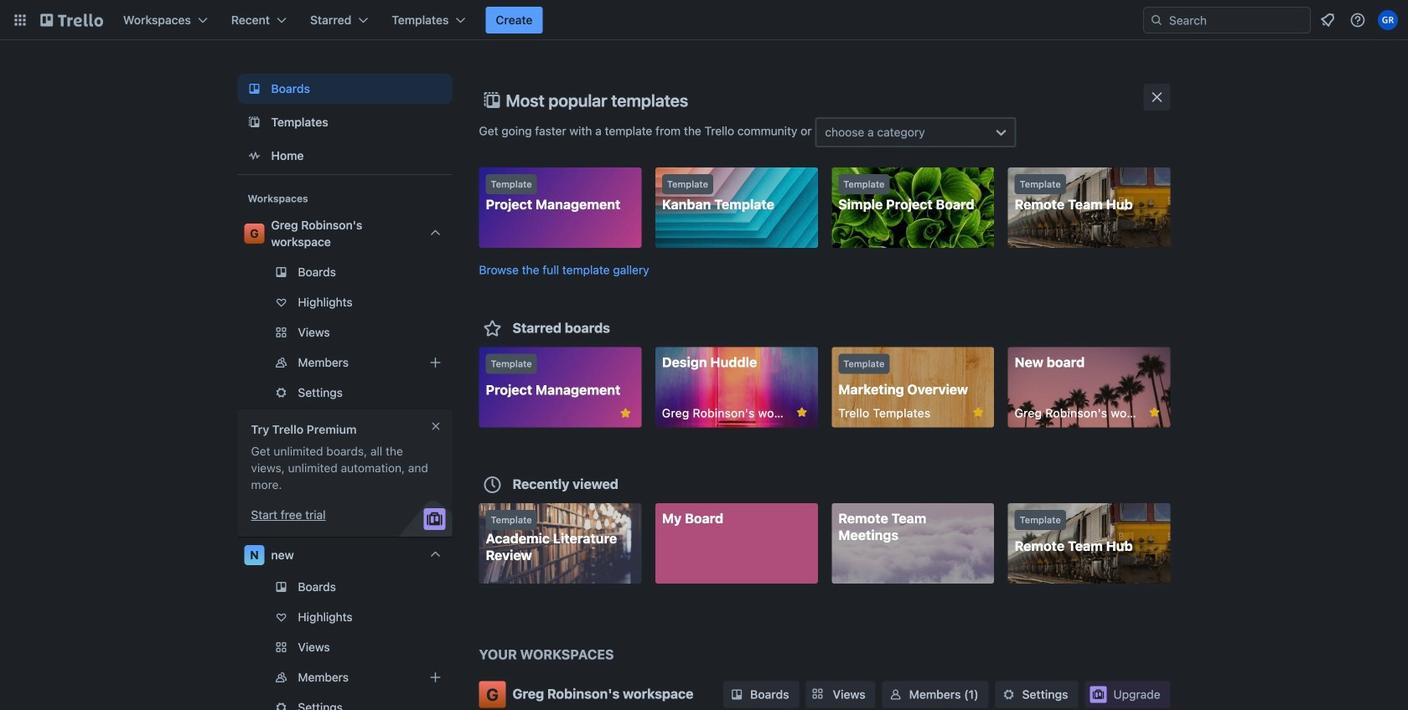 Task type: locate. For each thing, give the bounding box(es) containing it.
add image
[[425, 353, 446, 373], [425, 668, 446, 688]]

click to unstar this board. it will be removed from your starred list. image
[[794, 405, 810, 420], [971, 405, 986, 420], [618, 406, 633, 421]]

0 horizontal spatial click to unstar this board. it will be removed from your starred list. image
[[618, 406, 633, 421]]

1 add image from the top
[[425, 353, 446, 373]]

1 vertical spatial add image
[[425, 668, 446, 688]]

0 horizontal spatial sm image
[[729, 687, 745, 704]]

1 horizontal spatial sm image
[[1001, 687, 1017, 704]]

Search field
[[1164, 8, 1310, 32]]

2 sm image from the left
[[1001, 687, 1017, 704]]

2 horizontal spatial click to unstar this board. it will be removed from your starred list. image
[[971, 405, 986, 420]]

2 add image from the top
[[425, 668, 446, 688]]

1 horizontal spatial click to unstar this board. it will be removed from your starred list. image
[[794, 405, 810, 420]]

0 vertical spatial add image
[[425, 353, 446, 373]]

0 notifications image
[[1318, 10, 1338, 30]]

sm image
[[729, 687, 745, 704], [1001, 687, 1017, 704]]



Task type: vqa. For each thing, say whether or not it's contained in the screenshot.
board ICON
yes



Task type: describe. For each thing, give the bounding box(es) containing it.
sm image
[[887, 687, 904, 704]]

back to home image
[[40, 7, 103, 34]]

home image
[[244, 146, 264, 166]]

search image
[[1150, 13, 1164, 27]]

greg robinson (gregrobinson96) image
[[1378, 10, 1398, 30]]

open information menu image
[[1350, 12, 1366, 29]]

template board image
[[244, 112, 264, 132]]

board image
[[244, 79, 264, 99]]

primary element
[[0, 0, 1408, 40]]

1 sm image from the left
[[729, 687, 745, 704]]



